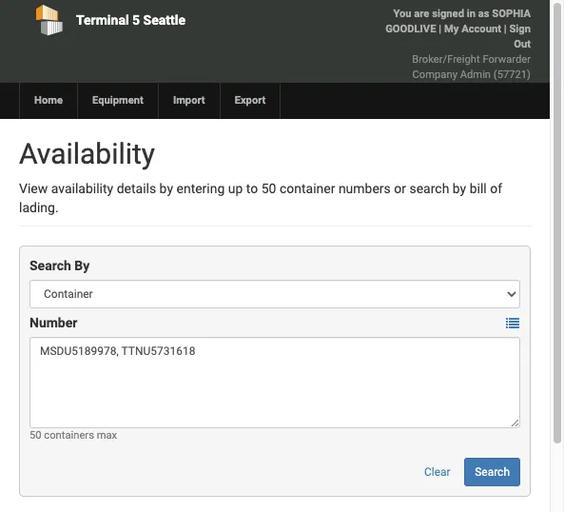 Task type: locate. For each thing, give the bounding box(es) containing it.
1 vertical spatial 50
[[30, 430, 42, 442]]

admin
[[461, 69, 492, 81]]

company
[[413, 69, 458, 81]]

50
[[262, 181, 277, 196], [30, 430, 42, 442]]

search inside button
[[476, 466, 511, 479]]

1 horizontal spatial by
[[453, 181, 467, 196]]

sign
[[510, 23, 532, 35]]

50 containers max
[[30, 430, 117, 442]]

50 left containers
[[30, 430, 42, 442]]

by right details
[[160, 181, 173, 196]]

by
[[75, 258, 90, 273]]

1 vertical spatial search
[[476, 466, 511, 479]]

container
[[280, 181, 336, 196]]

search by
[[30, 258, 90, 273]]

by
[[160, 181, 173, 196], [453, 181, 467, 196]]

details
[[117, 181, 156, 196]]

| left 'sign'
[[505, 23, 507, 35]]

search right clear button
[[476, 466, 511, 479]]

50 inside the view availability details by entering up to 50 container numbers or search by bill of lading.
[[262, 181, 277, 196]]

my
[[445, 23, 460, 35]]

signed
[[433, 8, 465, 20]]

| left my
[[439, 23, 442, 35]]

search button
[[465, 458, 521, 487]]

2 | from the left
[[505, 23, 507, 35]]

numbers
[[339, 181, 391, 196]]

lading.
[[19, 200, 59, 215]]

show list image
[[507, 318, 520, 331]]

0 horizontal spatial |
[[439, 23, 442, 35]]

home link
[[19, 83, 77, 119]]

1 horizontal spatial 50
[[262, 181, 277, 196]]

availability
[[19, 137, 155, 171]]

search left by
[[30, 258, 71, 273]]

(57721)
[[494, 69, 532, 81]]

1 horizontal spatial |
[[505, 23, 507, 35]]

forwarder
[[483, 53, 532, 66]]

import link
[[158, 83, 220, 119]]

0 horizontal spatial 50
[[30, 430, 42, 442]]

1 horizontal spatial search
[[476, 466, 511, 479]]

2 by from the left
[[453, 181, 467, 196]]

0 horizontal spatial search
[[30, 258, 71, 273]]

50 right to
[[262, 181, 277, 196]]

goodlive
[[386, 23, 437, 35]]

0 vertical spatial 50
[[262, 181, 277, 196]]

0 horizontal spatial by
[[160, 181, 173, 196]]

my account link
[[445, 23, 502, 35]]

search for search by
[[30, 258, 71, 273]]

export
[[235, 94, 266, 107]]

|
[[439, 23, 442, 35], [505, 23, 507, 35]]

you
[[394, 8, 412, 20]]

0 vertical spatial search
[[30, 258, 71, 273]]

search
[[30, 258, 71, 273], [476, 466, 511, 479]]

out
[[515, 38, 532, 50]]

you are signed in as sophia goodlive
[[386, 8, 532, 35]]

by left bill
[[453, 181, 467, 196]]

1 | from the left
[[439, 23, 442, 35]]

are
[[415, 8, 430, 20]]

account
[[462, 23, 502, 35]]



Task type: vqa. For each thing, say whether or not it's contained in the screenshot.
50 containers max
yes



Task type: describe. For each thing, give the bounding box(es) containing it.
of
[[491, 181, 503, 196]]

availability
[[51, 181, 114, 196]]

1 by from the left
[[160, 181, 173, 196]]

to
[[247, 181, 258, 196]]

broker/freight
[[413, 53, 481, 66]]

5
[[133, 12, 140, 28]]

import
[[173, 94, 205, 107]]

entering
[[177, 181, 225, 196]]

sign out link
[[510, 23, 532, 50]]

search
[[410, 181, 450, 196]]

clear
[[425, 466, 451, 479]]

Number text field
[[30, 337, 521, 429]]

clear button
[[414, 458, 462, 487]]

up
[[228, 181, 243, 196]]

view
[[19, 181, 48, 196]]

as
[[479, 8, 490, 20]]

| my account | sign out broker/freight forwarder company admin (57721)
[[413, 23, 532, 81]]

view availability details by entering up to 50 container numbers or search by bill of lading.
[[19, 181, 503, 215]]

in
[[467, 8, 476, 20]]

or
[[395, 181, 407, 196]]

export link
[[220, 83, 280, 119]]

terminal
[[76, 12, 129, 28]]

max
[[97, 430, 117, 442]]

sophia
[[493, 8, 532, 20]]

number
[[30, 315, 78, 331]]

home
[[34, 94, 63, 107]]

equipment link
[[77, 83, 158, 119]]

bill
[[470, 181, 488, 196]]

equipment
[[92, 94, 144, 107]]

terminal 5 seattle
[[76, 12, 186, 28]]

containers
[[44, 430, 94, 442]]

seattle
[[143, 12, 186, 28]]

terminal 5 seattle link
[[19, 0, 216, 40]]

search for search
[[476, 466, 511, 479]]



